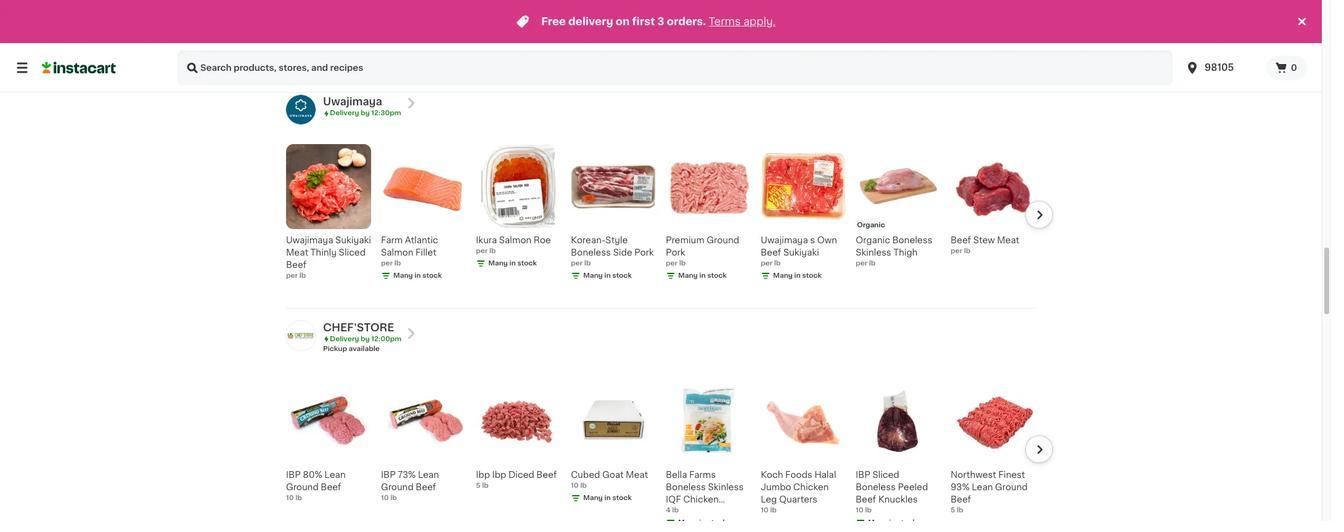 Task type: vqa. For each thing, say whether or not it's contained in the screenshot.
Metropolitan Market Boneless Skinless Chicken Thighs Organic Metropolitan
no



Task type: describe. For each thing, give the bounding box(es) containing it.
in for uwajimaya s own beef sukiyaki
[[794, 272, 801, 279]]

cubed goat meat 10 lb
[[571, 471, 648, 489]]

halal
[[815, 471, 836, 479]]

ground inside premium ground pork per lb
[[707, 236, 739, 245]]

many for farm atlantic salmon fillet
[[393, 272, 413, 279]]

premium
[[666, 236, 705, 245]]

thinly
[[310, 248, 337, 257]]

delivery for delivery by 12:30pm
[[330, 110, 359, 117]]

many for pcc organic boneless skinless chicken breast
[[298, 59, 318, 65]]

in for ikura salmon roe
[[509, 260, 516, 267]]

chicken for leg
[[793, 483, 829, 492]]

organic inside organic boneless skinless thigh per lb
[[856, 236, 890, 245]]

1 inside previously frozen alaskan sockeye salmon fillet 1 lb
[[476, 46, 479, 53]]

stock for pcc organic boneless skinless chicken breast
[[328, 59, 347, 65]]

in for farm atlantic salmon fillet
[[415, 272, 421, 279]]

chicken for thighs
[[571, 35, 606, 43]]

per lb link
[[951, 0, 1036, 43]]

stock for farm atlantic salmon fillet
[[423, 272, 442, 279]]

meat for beef stew meat
[[997, 236, 1019, 245]]

gulf
[[782, 10, 800, 19]]

10 inside ibp 80% lean ground beef 10 lb
[[286, 495, 294, 502]]

leg
[[761, 495, 777, 504]]

uwajimaya s own beef sukiyaki per lb
[[761, 236, 837, 267]]

12:00pm
[[371, 336, 401, 343]]

10 inside ibp sliced boneless peeled beef knuckles 10 lb
[[856, 507, 864, 514]]

ground inside country natural beef. extra lean ground beef 1 lb
[[666, 35, 698, 43]]

item carousel region for chef'store
[[269, 374, 1053, 522]]

breasts
[[666, 508, 699, 516]]

many in stock for wild gulf prawns
[[773, 34, 822, 41]]

stock for premium ground pork
[[707, 272, 727, 279]]

pickup available
[[323, 346, 380, 352]]

lb inside country natural beef. extra lean ground beef 1 lb
[[670, 46, 677, 53]]

many for korean-style boneless side pork
[[583, 272, 603, 279]]

1 inside wild gulf prawns 1 lb
[[761, 22, 764, 28]]

ibp ibp diced beef 5 lb
[[476, 471, 557, 489]]

pickup
[[323, 346, 347, 352]]

per inside pcc organic boneless skinless chicken thighs per lb
[[571, 46, 583, 53]]

ikura
[[476, 236, 497, 245]]

boneless for ibp sliced boneless peeled beef knuckles 10 lb
[[856, 483, 896, 492]]

lb inside the koch foods halal jumbo chicken leg quarters 10 lb
[[770, 507, 777, 514]]

many for premium ground pork
[[678, 272, 698, 279]]

peeled
[[898, 483, 928, 492]]

0
[[1291, 64, 1297, 72]]

farm atlantic salmon fillet per lb
[[381, 236, 438, 267]]

lb inside ibp 80% lean ground beef 10 lb
[[295, 495, 302, 502]]

alaskan
[[476, 22, 510, 31]]

organic up organic boneless skinless thigh per lb
[[857, 222, 885, 228]]

farms
[[689, 471, 716, 479]]

boneless for pcc organic boneless skinless chicken breast per lb
[[286, 22, 326, 31]]

koch foods halal jumbo chicken leg quarters 10 lb
[[761, 471, 836, 514]]

pcc organic boneless skinless chicken breast per lb
[[286, 10, 364, 53]]

thighs
[[609, 35, 638, 43]]

lb inside pcc organic boneless skinless chicken breast per lb
[[299, 46, 306, 53]]

bella farms boneless skinless iqf chicken breasts
[[666, 471, 744, 516]]

lean inside northwest finest 93% lean ground beef 5 lb
[[972, 483, 993, 492]]

cubed
[[571, 471, 600, 479]]

limited time offer region
[[0, 0, 1295, 43]]

lb inside korean-style boneless side pork per lb
[[584, 260, 591, 267]]

10 inside cubed goat meat 10 lb
[[571, 482, 579, 489]]

delivery by 12:00pm
[[330, 336, 401, 343]]

beef inside country natural beef. extra lean ground beef 1 lb
[[701, 35, 721, 43]]

2 1 lb from the left
[[856, 34, 867, 41]]

pork inside korean-style boneless side pork per lb
[[634, 248, 654, 257]]

country
[[666, 10, 701, 19]]

stock for previously frozen alaskan sockeye salmon fillet
[[517, 59, 537, 65]]

chicken for breast
[[286, 35, 322, 43]]

atlantic
[[405, 236, 438, 245]]

lb inside cubed goat meat 10 lb
[[580, 482, 587, 489]]

meat for uwajimaya sukiyaki meat thinly sliced beef
[[286, 248, 308, 257]]

98105 button
[[1185, 51, 1259, 85]]

beef inside beef stew meat per lb
[[951, 236, 971, 245]]

lb inside 'ibp 73% lean ground beef 10 lb'
[[390, 495, 397, 502]]

delivery by 12:30pm
[[330, 110, 401, 117]]

free
[[541, 17, 566, 27]]

pcc organic boneless skinless chicken thighs per lb
[[571, 10, 649, 53]]

sockeye
[[512, 22, 549, 31]]

per inside pcc organic boneless skinless chicken breast per lb
[[286, 46, 298, 53]]

many for uwajimaya s own beef sukiyaki
[[773, 272, 793, 279]]

ibp 73% lean ground beef 10 lb
[[381, 471, 439, 502]]

lb inside uwajimaya s own beef sukiyaki per lb
[[774, 260, 781, 267]]

ground inside ibp 80% lean ground beef 10 lb
[[286, 483, 319, 492]]

delivery
[[568, 17, 613, 27]]

4 lb
[[666, 507, 679, 514]]

uwajimaya image
[[286, 95, 316, 125]]

previously
[[476, 10, 521, 19]]

extra
[[690, 22, 713, 31]]

98105 button
[[1178, 51, 1266, 85]]

per inside uwajimaya s own beef sukiyaki per lb
[[761, 260, 773, 267]]

stew
[[973, 236, 995, 245]]

foods
[[785, 471, 812, 479]]

goat
[[602, 471, 624, 479]]

s
[[810, 236, 815, 245]]

ibp 80% lean ground beef 10 lb
[[286, 471, 346, 502]]

skinless for pcc organic boneless skinless chicken breast per lb
[[328, 22, 364, 31]]

beef inside 'ibp 73% lean ground beef 10 lb'
[[416, 483, 436, 492]]

sliced inside uwajimaya sukiyaki meat thinly sliced beef per lb
[[339, 248, 366, 257]]

1 inside country natural beef. extra lean ground beef 1 lb
[[666, 46, 669, 53]]

koch
[[761, 471, 783, 479]]

free delivery on first 3 orders. terms apply.
[[541, 17, 776, 27]]

korean-
[[571, 236, 606, 245]]

2 ibp from the left
[[492, 471, 506, 479]]

beef inside ibp 80% lean ground beef 10 lb
[[321, 483, 341, 492]]

terms
[[709, 17, 741, 27]]

boneless for pcc organic boneless skinless chicken thighs per lb
[[571, 22, 611, 31]]

organic inside pcc organic boneless skinless chicken thighs per lb
[[593, 10, 627, 19]]

10 inside the koch foods halal jumbo chicken leg quarters 10 lb
[[761, 507, 769, 514]]

ibp for ibp 73% lean ground beef
[[381, 471, 396, 479]]

boneless for korean-style boneless side pork per lb
[[571, 248, 611, 257]]

beef inside ibp sliced boneless peeled beef knuckles 10 lb
[[856, 495, 876, 504]]

many for previously frozen alaskan sockeye salmon fillet
[[488, 59, 508, 65]]

lean inside country natural beef. extra lean ground beef 1 lb
[[715, 22, 736, 31]]

terms apply. link
[[709, 17, 776, 27]]

per inside organic boneless skinless thigh per lb
[[856, 260, 868, 267]]

beef.
[[666, 22, 688, 31]]

own
[[817, 236, 837, 245]]

lb inside organic boneless skinless thigh per lb
[[869, 260, 876, 267]]

stock for wild gulf prawns
[[802, 34, 822, 41]]

ikura salmon roe per lb
[[476, 236, 551, 254]]

many in stock for uwajimaya s own beef sukiyaki
[[773, 272, 822, 279]]

chef'store
[[323, 323, 394, 333]]

wild
[[761, 10, 780, 19]]

ground inside 'ibp 73% lean ground beef 10 lb'
[[381, 483, 414, 492]]

previously frozen alaskan sockeye salmon fillet 1 lb
[[476, 10, 552, 53]]

3
[[657, 17, 664, 27]]

organic inside pcc organic boneless skinless chicken breast per lb
[[308, 10, 342, 19]]

93%
[[951, 483, 970, 492]]

orders.
[[667, 17, 706, 27]]

lb inside ibp ibp diced beef 5 lb
[[482, 482, 489, 489]]

per inside farm atlantic salmon fillet per lb
[[381, 260, 393, 267]]

many in stock for farm atlantic salmon fillet
[[393, 272, 442, 279]]

stock for cubed goat meat
[[612, 495, 632, 502]]

skinless for bella farms boneless skinless iqf chicken breasts
[[708, 483, 744, 492]]



Task type: locate. For each thing, give the bounding box(es) containing it.
chicken inside bella farms boneless skinless iqf chicken breasts
[[683, 495, 719, 504]]

1 vertical spatial fillet
[[416, 248, 436, 257]]

0 vertical spatial sliced
[[339, 248, 366, 257]]

chicken up breasts
[[683, 495, 719, 504]]

sliced
[[339, 248, 366, 257], [873, 471, 899, 479]]

boneless inside pcc organic boneless skinless chicken breast per lb
[[286, 22, 326, 31]]

1 horizontal spatial ibp
[[492, 471, 506, 479]]

2 vertical spatial salmon
[[381, 248, 413, 257]]

sukiyaki down the s
[[783, 248, 819, 257]]

lb inside northwest finest 93% lean ground beef 5 lb
[[957, 507, 963, 514]]

lb inside ibp sliced boneless peeled beef knuckles 10 lb
[[865, 507, 872, 514]]

farm
[[381, 236, 403, 245]]

ibp right halal
[[856, 471, 870, 479]]

skinless inside bella farms boneless skinless iqf chicken breasts
[[708, 483, 744, 492]]

0 horizontal spatial pcc
[[286, 10, 306, 19]]

1 vertical spatial item carousel region
[[269, 139, 1053, 303]]

item carousel region
[[286, 0, 1053, 77], [269, 139, 1053, 303], [269, 374, 1053, 522]]

1 vertical spatial meat
[[286, 248, 308, 257]]

2 ibp from the left
[[381, 471, 396, 479]]

sliced inside ibp sliced boneless peeled beef knuckles 10 lb
[[873, 471, 899, 479]]

many in stock for pcc organic boneless skinless chicken breast
[[298, 59, 347, 65]]

northwest
[[951, 471, 996, 479]]

pcc for breast
[[286, 10, 306, 19]]

0 button
[[1266, 55, 1307, 80]]

0 horizontal spatial ibp
[[476, 471, 490, 479]]

instacart logo image
[[42, 60, 116, 75]]

fillet inside farm atlantic salmon fillet per lb
[[416, 248, 436, 257]]

4
[[666, 507, 671, 514]]

skinless left thigh
[[856, 248, 891, 257]]

1 vertical spatial delivery
[[330, 336, 359, 343]]

lean right 80%
[[325, 471, 346, 479]]

beef inside uwajimaya sukiyaki meat thinly sliced beef per lb
[[286, 261, 306, 269]]

0 horizontal spatial sliced
[[339, 248, 366, 257]]

ground right 'premium'
[[707, 236, 739, 245]]

lb
[[765, 22, 772, 28], [386, 34, 392, 41], [860, 34, 867, 41], [964, 34, 971, 41], [299, 46, 306, 53], [481, 46, 487, 53], [584, 46, 591, 53], [670, 46, 677, 53], [489, 248, 496, 254], [964, 248, 971, 254], [394, 260, 401, 267], [584, 260, 591, 267], [679, 260, 686, 267], [774, 260, 781, 267], [869, 260, 876, 267], [299, 272, 306, 279], [482, 482, 489, 489], [580, 482, 587, 489], [295, 495, 302, 502], [390, 495, 397, 502], [672, 507, 679, 514], [770, 507, 777, 514], [865, 507, 872, 514], [957, 507, 963, 514]]

0 horizontal spatial ibp
[[286, 471, 301, 479]]

delivery left 12:30pm
[[330, 110, 359, 117]]

2 horizontal spatial ibp
[[856, 471, 870, 479]]

pork right "side"
[[634, 248, 654, 257]]

beef inside northwest finest 93% lean ground beef 5 lb
[[951, 495, 971, 504]]

pork
[[634, 248, 654, 257], [666, 248, 685, 257]]

ground down 80%
[[286, 483, 319, 492]]

by up available
[[361, 336, 370, 343]]

uwajimaya inside uwajimaya sukiyaki meat thinly sliced beef per lb
[[286, 236, 333, 245]]

many
[[773, 34, 793, 41], [393, 46, 413, 53], [868, 46, 888, 53], [298, 59, 318, 65], [488, 59, 508, 65], [488, 260, 508, 267], [393, 272, 413, 279], [583, 272, 603, 279], [678, 272, 698, 279], [773, 272, 793, 279], [583, 495, 603, 502]]

beef inside uwajimaya s own beef sukiyaki per lb
[[761, 248, 781, 257]]

item carousel region containing ibp 80% lean ground beef
[[269, 374, 1053, 522]]

boneless inside ibp sliced boneless peeled beef knuckles 10 lb
[[856, 483, 896, 492]]

skinless down the farms on the bottom right
[[708, 483, 744, 492]]

3 ibp from the left
[[856, 471, 870, 479]]

chicken down the foods
[[793, 483, 829, 492]]

skinless up thighs
[[613, 22, 649, 31]]

thigh
[[894, 248, 918, 257]]

5
[[476, 482, 480, 489], [951, 507, 955, 514]]

1 horizontal spatial fillet
[[511, 35, 531, 43]]

5 inside ibp ibp diced beef 5 lb
[[476, 482, 480, 489]]

ground down 73%
[[381, 483, 414, 492]]

by
[[361, 110, 370, 117], [361, 336, 370, 343]]

1 pork from the left
[[634, 248, 654, 257]]

organic
[[308, 10, 342, 19], [593, 10, 627, 19], [857, 222, 885, 228], [856, 236, 890, 245]]

boneless up the breast
[[286, 22, 326, 31]]

1 delivery from the top
[[330, 110, 359, 117]]

0 vertical spatial sukiyaki
[[335, 236, 371, 245]]

0 vertical spatial fillet
[[511, 35, 531, 43]]

10 inside 'ibp 73% lean ground beef 10 lb'
[[381, 495, 389, 502]]

1 vertical spatial by
[[361, 336, 370, 343]]

2 pcc from the left
[[571, 10, 591, 19]]

1 ibp from the left
[[476, 471, 490, 479]]

ground
[[666, 35, 698, 43], [707, 236, 739, 245], [286, 483, 319, 492], [381, 483, 414, 492], [995, 483, 1028, 492]]

fillet
[[511, 35, 531, 43], [416, 248, 436, 257]]

0 horizontal spatial sukiyaki
[[335, 236, 371, 245]]

meat right stew
[[997, 236, 1019, 245]]

bella
[[666, 471, 687, 479]]

breast
[[324, 35, 352, 43]]

sukiyaki up thinly at the top of page
[[335, 236, 371, 245]]

fillet down atlantic
[[416, 248, 436, 257]]

skinless inside pcc organic boneless skinless chicken thighs per lb
[[613, 22, 649, 31]]

jumbo
[[761, 483, 791, 492]]

lb inside beef stew meat per lb
[[964, 248, 971, 254]]

pork inside premium ground pork per lb
[[666, 248, 685, 257]]

1 lb
[[381, 34, 392, 41], [856, 34, 867, 41]]

uwajimaya left the s
[[761, 236, 808, 245]]

salmon down alaskan
[[476, 35, 508, 43]]

on
[[616, 17, 630, 27]]

beef
[[701, 35, 721, 43], [951, 236, 971, 245], [761, 248, 781, 257], [286, 261, 306, 269], [536, 471, 557, 479], [321, 483, 341, 492], [416, 483, 436, 492], [856, 495, 876, 504], [951, 495, 971, 504]]

2 vertical spatial meat
[[626, 471, 648, 479]]

boneless inside pcc organic boneless skinless chicken thighs per lb
[[571, 22, 611, 31]]

salmon inside farm atlantic salmon fillet per lb
[[381, 248, 413, 257]]

many in stock for previously frozen alaskan sockeye salmon fillet
[[488, 59, 537, 65]]

pcc inside pcc organic boneless skinless chicken breast per lb
[[286, 10, 306, 19]]

many in stock for ikura salmon roe
[[488, 260, 537, 267]]

12:30pm
[[371, 110, 401, 117]]

boneless down korean-
[[571, 248, 611, 257]]

1 pcc from the left
[[286, 10, 306, 19]]

1 horizontal spatial 1 lb
[[856, 34, 867, 41]]

0 vertical spatial by
[[361, 110, 370, 117]]

lean right 73%
[[418, 471, 439, 479]]

northwest finest 93% lean ground beef 5 lb
[[951, 471, 1028, 514]]

per inside beef stew meat per lb
[[951, 248, 962, 254]]

1 vertical spatial 5
[[951, 507, 955, 514]]

lb inside previously frozen alaskan sockeye salmon fillet 1 lb
[[481, 46, 487, 53]]

lb inside farm atlantic salmon fillet per lb
[[394, 260, 401, 267]]

beef stew meat per lb
[[951, 236, 1019, 254]]

lb inside premium ground pork per lb
[[679, 260, 686, 267]]

0 horizontal spatial 1 lb
[[381, 34, 392, 41]]

meat right goat
[[626, 471, 648, 479]]

1 horizontal spatial pcc
[[571, 10, 591, 19]]

ground down beef.
[[666, 35, 698, 43]]

uwajimaya up thinly at the top of page
[[286, 236, 333, 245]]

ibp left 80%
[[286, 471, 301, 479]]

diced
[[508, 471, 534, 479]]

chicken down delivery
[[571, 35, 606, 43]]

in for wild gulf prawns
[[794, 34, 801, 41]]

in for pcc organic boneless skinless chicken breast
[[320, 59, 326, 65]]

ibp for ibp 80% lean ground beef
[[286, 471, 301, 479]]

2 delivery from the top
[[330, 336, 359, 343]]

many for wild gulf prawns
[[773, 34, 793, 41]]

0 vertical spatial 5
[[476, 482, 480, 489]]

0 vertical spatial item carousel region
[[286, 0, 1053, 77]]

meat inside uwajimaya sukiyaki meat thinly sliced beef per lb
[[286, 248, 308, 257]]

boneless up thigh
[[892, 236, 932, 245]]

item carousel region containing pcc organic boneless skinless chicken breast
[[286, 0, 1053, 77]]

per inside uwajimaya sukiyaki meat thinly sliced beef per lb
[[286, 272, 298, 279]]

many for ikura salmon roe
[[488, 260, 508, 267]]

per inside premium ground pork per lb
[[666, 260, 678, 267]]

roe
[[534, 236, 551, 245]]

sliced up the knuckles
[[873, 471, 899, 479]]

meat left thinly at the top of page
[[286, 248, 308, 257]]

chicken
[[286, 35, 322, 43], [571, 35, 606, 43], [793, 483, 829, 492], [683, 495, 719, 504]]

in for premium ground pork
[[699, 272, 706, 279]]

organic right own
[[856, 236, 890, 245]]

skinless inside pcc organic boneless skinless chicken breast per lb
[[328, 22, 364, 31]]

2 by from the top
[[361, 336, 370, 343]]

beef inside ibp ibp diced beef 5 lb
[[536, 471, 557, 479]]

fillet inside previously frozen alaskan sockeye salmon fillet 1 lb
[[511, 35, 531, 43]]

ibp inside ibp sliced boneless peeled beef knuckles 10 lb
[[856, 471, 870, 479]]

1 by from the top
[[361, 110, 370, 117]]

uwajimaya for uwajimaya
[[323, 97, 382, 107]]

stock for uwajimaya s own beef sukiyaki
[[802, 272, 822, 279]]

ibp
[[476, 471, 490, 479], [492, 471, 506, 479]]

first
[[632, 17, 655, 27]]

organic up the breast
[[308, 10, 342, 19]]

fillet down sockeye at the left
[[511, 35, 531, 43]]

item carousel region for uwajimaya
[[269, 139, 1053, 303]]

pcc inside pcc organic boneless skinless chicken thighs per lb
[[571, 10, 591, 19]]

sliced right thinly at the top of page
[[339, 248, 366, 257]]

1 horizontal spatial sliced
[[873, 471, 899, 479]]

available
[[349, 346, 380, 352]]

natural
[[703, 10, 735, 19]]

item carousel region containing uwajimaya sukiyaki meat thinly sliced beef
[[269, 139, 1053, 303]]

ibp
[[286, 471, 301, 479], [381, 471, 396, 479], [856, 471, 870, 479]]

uwajimaya sukiyaki meat thinly sliced beef per lb
[[286, 236, 371, 279]]

delivery up pickup available
[[330, 336, 359, 343]]

wild gulf prawns 1 lb
[[761, 10, 834, 28]]

by for 12:00pm
[[361, 336, 370, 343]]

many in stock for korean-style boneless side pork
[[583, 272, 632, 279]]

stock for ikura salmon roe
[[517, 260, 537, 267]]

boneless up the knuckles
[[856, 483, 896, 492]]

0 horizontal spatial 5
[[476, 482, 480, 489]]

lean down northwest
[[972, 483, 993, 492]]

lb inside ikura salmon roe per lb
[[489, 248, 496, 254]]

in for cubed goat meat
[[604, 495, 611, 502]]

sukiyaki
[[335, 236, 371, 245], [783, 248, 819, 257]]

0 vertical spatial salmon
[[476, 35, 508, 43]]

pcc for thighs
[[571, 10, 591, 19]]

per lb
[[951, 34, 971, 41]]

salmon inside previously frozen alaskan sockeye salmon fillet 1 lb
[[476, 35, 508, 43]]

by for 12:30pm
[[361, 110, 370, 117]]

many for cubed goat meat
[[583, 495, 603, 502]]

1 horizontal spatial meat
[[626, 471, 648, 479]]

salmon down the farm
[[381, 248, 413, 257]]

80%
[[303, 471, 322, 479]]

uwajimaya up delivery by 12:30pm
[[323, 97, 382, 107]]

0 vertical spatial meat
[[997, 236, 1019, 245]]

boneless for bella farms boneless skinless iqf chicken breasts
[[666, 483, 706, 492]]

1 horizontal spatial ibp
[[381, 471, 396, 479]]

many in stock
[[773, 34, 822, 41], [393, 46, 442, 53], [868, 46, 917, 53], [298, 59, 347, 65], [488, 59, 537, 65], [488, 260, 537, 267], [393, 272, 442, 279], [583, 272, 632, 279], [678, 272, 727, 279], [773, 272, 822, 279], [583, 495, 632, 502]]

skinless for pcc organic boneless skinless chicken thighs per lb
[[613, 22, 649, 31]]

sukiyaki inside uwajimaya s own beef sukiyaki per lb
[[783, 248, 819, 257]]

lb inside uwajimaya sukiyaki meat thinly sliced beef per lb
[[299, 272, 306, 279]]

chicken left the breast
[[286, 35, 322, 43]]

boneless inside bella farms boneless skinless iqf chicken breasts
[[666, 483, 706, 492]]

lean down "natural"
[[715, 22, 736, 31]]

in for previously frozen alaskan sockeye salmon fillet
[[509, 59, 516, 65]]

skinless
[[328, 22, 364, 31], [613, 22, 649, 31], [856, 248, 891, 257], [708, 483, 744, 492]]

delivery for delivery by 12:00pm
[[330, 336, 359, 343]]

1 vertical spatial sukiyaki
[[783, 248, 819, 257]]

1 horizontal spatial pork
[[666, 248, 685, 257]]

stock for korean-style boneless side pork
[[612, 272, 632, 279]]

many in stock for premium ground pork
[[678, 272, 727, 279]]

uwajimaya inside uwajimaya s own beef sukiyaki per lb
[[761, 236, 808, 245]]

chicken inside pcc organic boneless skinless chicken thighs per lb
[[571, 35, 606, 43]]

organic boneless skinless thigh per lb
[[856, 236, 932, 267]]

salmon left roe
[[499, 236, 531, 245]]

apply.
[[743, 17, 776, 27]]

boneless
[[286, 22, 326, 31], [571, 22, 611, 31], [892, 236, 932, 245], [571, 248, 611, 257], [666, 483, 706, 492], [856, 483, 896, 492]]

style
[[606, 236, 628, 245]]

meat inside beef stew meat per lb
[[997, 236, 1019, 245]]

1 horizontal spatial 5
[[951, 507, 955, 514]]

0 horizontal spatial fillet
[[416, 248, 436, 257]]

10
[[571, 482, 579, 489], [286, 495, 294, 502], [381, 495, 389, 502], [761, 507, 769, 514], [856, 507, 864, 514]]

1 vertical spatial sliced
[[873, 471, 899, 479]]

premium ground pork per lb
[[666, 236, 739, 267]]

ibp sliced boneless peeled beef knuckles 10 lb
[[856, 471, 928, 514]]

frozen
[[523, 10, 552, 19]]

sukiyaki inside uwajimaya sukiyaki meat thinly sliced beef per lb
[[335, 236, 371, 245]]

quarters
[[779, 495, 818, 504]]

iqf
[[666, 495, 681, 504]]

1 1 lb from the left
[[381, 34, 392, 41]]

ibp left 73%
[[381, 471, 396, 479]]

5 inside northwest finest 93% lean ground beef 5 lb
[[951, 507, 955, 514]]

finest
[[999, 471, 1025, 479]]

chef'store image
[[286, 321, 316, 351]]

per
[[951, 34, 962, 41], [286, 46, 298, 53], [571, 46, 583, 53], [476, 248, 488, 254], [951, 248, 962, 254], [381, 260, 393, 267], [571, 260, 583, 267], [666, 260, 678, 267], [761, 260, 773, 267], [856, 260, 868, 267], [286, 272, 298, 279]]

korean-style boneless side pork per lb
[[571, 236, 654, 267]]

organic up thighs
[[593, 10, 627, 19]]

1 horizontal spatial sukiyaki
[[783, 248, 819, 257]]

lb inside wild gulf prawns 1 lb
[[765, 22, 772, 28]]

salmon inside ikura salmon roe per lb
[[499, 236, 531, 245]]

1
[[761, 22, 764, 28], [381, 34, 384, 41], [856, 34, 859, 41], [476, 46, 479, 53], [666, 46, 669, 53]]

in for korean-style boneless side pork
[[604, 272, 611, 279]]

boneless left on
[[571, 22, 611, 31]]

lean inside ibp 80% lean ground beef 10 lb
[[325, 471, 346, 479]]

98105
[[1205, 63, 1234, 72]]

Search field
[[178, 51, 1173, 85]]

chicken inside pcc organic boneless skinless chicken breast per lb
[[286, 35, 322, 43]]

skinless up the breast
[[328, 22, 364, 31]]

boneless inside organic boneless skinless thigh per lb
[[892, 236, 932, 245]]

1 vertical spatial salmon
[[499, 236, 531, 245]]

ground down "finest"
[[995, 483, 1028, 492]]

per inside korean-style boneless side pork per lb
[[571, 260, 583, 267]]

uwajimaya for uwajimaya sukiyaki meat thinly sliced beef per lb
[[286, 236, 333, 245]]

ground inside northwest finest 93% lean ground beef 5 lb
[[995, 483, 1028, 492]]

skinless inside organic boneless skinless thigh per lb
[[856, 248, 891, 257]]

side
[[613, 248, 632, 257]]

73%
[[398, 471, 416, 479]]

2 pork from the left
[[666, 248, 685, 257]]

knuckles
[[878, 495, 918, 504]]

boneless inside korean-style boneless side pork per lb
[[571, 248, 611, 257]]

lean
[[715, 22, 736, 31], [325, 471, 346, 479], [418, 471, 439, 479], [972, 483, 993, 492]]

boneless down bella
[[666, 483, 706, 492]]

ibp inside ibp 80% lean ground beef 10 lb
[[286, 471, 301, 479]]

meat inside cubed goat meat 10 lb
[[626, 471, 648, 479]]

chicken inside the koch foods halal jumbo chicken leg quarters 10 lb
[[793, 483, 829, 492]]

1 ibp from the left
[[286, 471, 301, 479]]

many in stock for cubed goat meat
[[583, 495, 632, 502]]

country natural beef. extra lean ground beef 1 lb
[[666, 10, 736, 53]]

None search field
[[178, 51, 1173, 85]]

pork down 'premium'
[[666, 248, 685, 257]]

2 horizontal spatial meat
[[997, 236, 1019, 245]]

0 horizontal spatial pork
[[634, 248, 654, 257]]

lean inside 'ibp 73% lean ground beef 10 lb'
[[418, 471, 439, 479]]

stock
[[802, 34, 822, 41], [423, 46, 442, 53], [897, 46, 917, 53], [328, 59, 347, 65], [517, 59, 537, 65], [517, 260, 537, 267], [423, 272, 442, 279], [612, 272, 632, 279], [707, 272, 727, 279], [802, 272, 822, 279], [612, 495, 632, 502]]

per inside ikura salmon roe per lb
[[476, 248, 488, 254]]

2 vertical spatial item carousel region
[[269, 374, 1053, 522]]

prawns
[[802, 10, 834, 19]]

uwajimaya for uwajimaya s own beef sukiyaki per lb
[[761, 236, 808, 245]]

lb inside pcc organic boneless skinless chicken thighs per lb
[[584, 46, 591, 53]]

0 horizontal spatial meat
[[286, 248, 308, 257]]

by left 12:30pm
[[361, 110, 370, 117]]

0 vertical spatial delivery
[[330, 110, 359, 117]]

ibp inside 'ibp 73% lean ground beef 10 lb'
[[381, 471, 396, 479]]

delivery
[[330, 110, 359, 117], [330, 336, 359, 343]]



